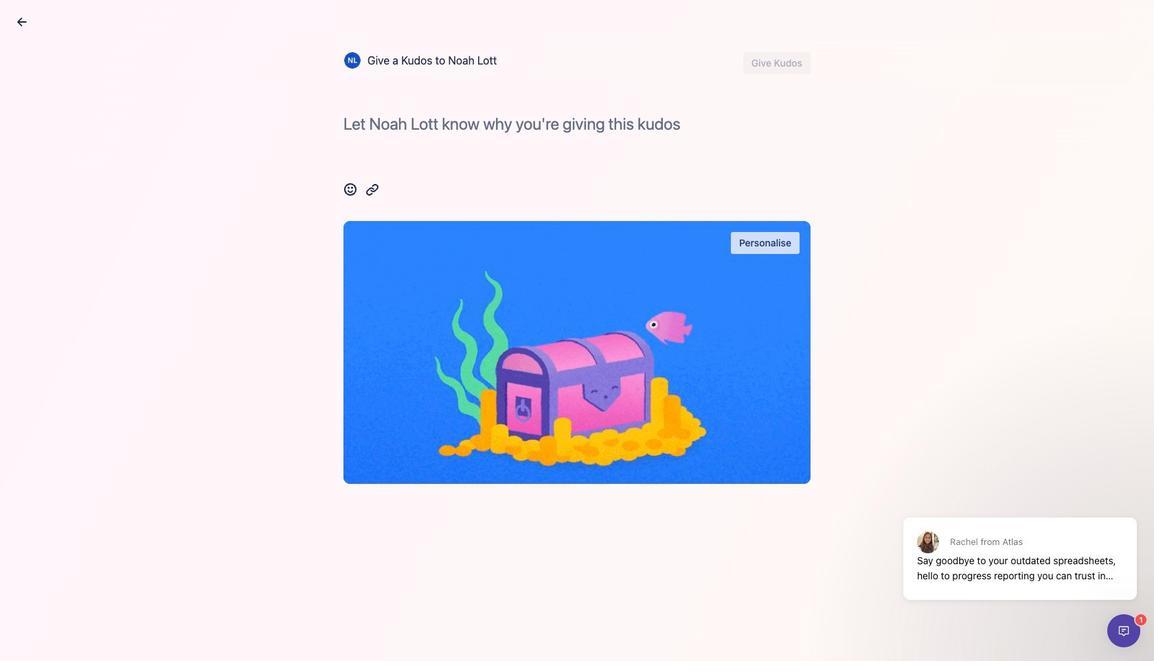 Task type: locate. For each thing, give the bounding box(es) containing it.
dialog
[[0, 0, 1155, 662], [897, 485, 1144, 611], [1108, 615, 1141, 648]]

banner
[[0, 0, 1155, 38]]

Search field
[[869, 8, 1006, 30]]

None search field
[[869, 8, 1006, 30]]

help image
[[1068, 11, 1084, 27]]



Task type: vqa. For each thing, say whether or not it's contained in the screenshot.
3rd townsquare icon from the bottom
no



Task type: describe. For each thing, give the bounding box(es) containing it.
top element
[[8, 0, 869, 38]]

close drawer image
[[14, 14, 30, 30]]



